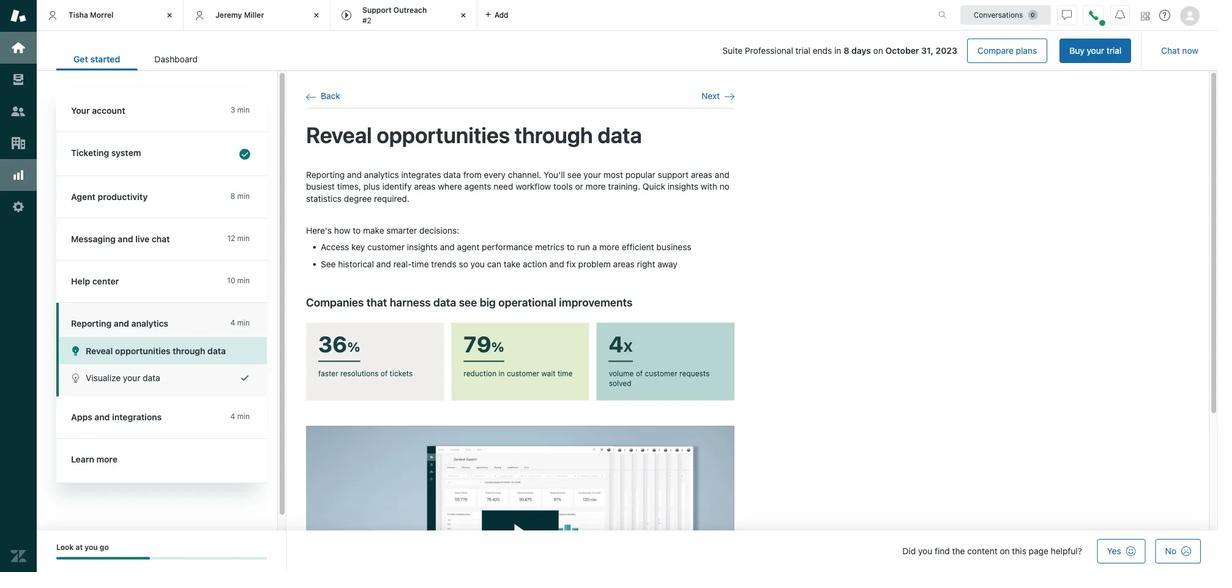 Task type: describe. For each thing, give the bounding box(es) containing it.
statistics
[[306, 194, 342, 204]]

a
[[592, 242, 597, 252]]

12 min
[[227, 234, 250, 243]]

8 inside section
[[844, 46, 849, 56]]

plans
[[1016, 46, 1037, 56]]

1 vertical spatial see
[[459, 296, 477, 309]]

workflow
[[516, 182, 551, 192]]

resolutions
[[340, 369, 379, 378]]

popular
[[625, 170, 655, 180]]

no
[[720, 182, 730, 192]]

see
[[321, 259, 336, 269]]

3 min
[[231, 106, 250, 114]]

look at you go
[[56, 543, 109, 552]]

every
[[484, 170, 506, 180]]

button displays agent's chat status as invisible. image
[[1062, 10, 1072, 20]]

see historical and real-time trends so you can take action and fix problem areas right away
[[321, 259, 677, 269]]

help
[[71, 276, 90, 286]]

chat
[[152, 234, 170, 244]]

min for apps and integrations
[[237, 412, 250, 421]]

data right harness
[[433, 296, 456, 309]]

time for 79
[[558, 369, 573, 378]]

look
[[56, 543, 74, 552]]

access key customer insights and agent performance metrics to run a more efficient business
[[321, 242, 691, 252]]

tisha morrel tab
[[37, 0, 184, 31]]

October 31, 2023 text field
[[885, 46, 957, 56]]

opportunities inside content-title region
[[377, 122, 510, 148]]

more inside learn more dropdown button
[[96, 455, 118, 465]]

3
[[231, 106, 235, 114]]

through inside button
[[173, 346, 205, 356]]

footer containing did you find the content on this page helpful?
[[37, 531, 1218, 572]]

support
[[658, 170, 689, 180]]

here's
[[306, 225, 332, 235]]

your account
[[71, 106, 125, 116]]

account
[[92, 106, 125, 116]]

more inside reporting and analytics integrates data from every channel. you'll see your most popular support areas and busiest times, plus identify areas where agents need workflow tools or more training. quick insights with no statistics degree required.
[[586, 182, 606, 192]]

apps
[[71, 412, 92, 422]]

0 vertical spatial to
[[353, 225, 361, 235]]

jeremy miller
[[215, 11, 264, 19]]

system
[[111, 148, 141, 158]]

tisha
[[69, 11, 88, 19]]

reveal opportunities through data inside button
[[86, 346, 226, 356]]

compare plans
[[978, 46, 1037, 56]]

agent
[[71, 192, 95, 202]]

time for access key customer insights and agent performance metrics to run a more efficient business
[[412, 259, 429, 269]]

degree
[[344, 194, 372, 204]]

compare
[[978, 46, 1014, 56]]

right
[[637, 259, 655, 269]]

min for your account
[[237, 106, 250, 114]]

close image
[[310, 9, 323, 21]]

the
[[952, 546, 965, 556]]

your
[[71, 106, 90, 116]]

36 %
[[318, 331, 360, 357]]

tisha morrel
[[69, 11, 114, 19]]

can
[[487, 259, 501, 269]]

suite
[[723, 46, 743, 56]]

and left fix
[[549, 259, 564, 269]]

need
[[494, 182, 513, 192]]

suite professional trial ends in 8 days on october 31, 2023
[[723, 46, 957, 56]]

your inside reporting and analytics integrates data from every channel. you'll see your most popular support areas and busiest times, plus identify areas where agents need workflow tools or more training. quick insights with no statistics degree required.
[[584, 170, 601, 180]]

outreach
[[393, 6, 427, 14]]

and left live
[[118, 234, 133, 244]]

did
[[903, 546, 916, 556]]

reporting for reporting and analytics integrates data from every channel. you'll see your most popular support areas and busiest times, plus identify areas where agents need workflow tools or more training. quick insights with no statistics degree required.
[[306, 170, 345, 180]]

tab containing support outreach
[[331, 0, 477, 31]]

0 horizontal spatial you
[[85, 543, 98, 552]]

min for agent productivity
[[237, 192, 250, 200]]

your for data
[[123, 373, 140, 383]]

reduction
[[464, 369, 497, 378]]

your for trial
[[1087, 46, 1104, 56]]

you'll
[[544, 170, 565, 180]]

content
[[967, 546, 998, 556]]

1 vertical spatial more
[[599, 242, 620, 252]]

% for 36
[[347, 339, 360, 355]]

october
[[885, 46, 919, 56]]

% for 79
[[492, 339, 504, 355]]

volume of customer requests solved
[[609, 369, 710, 388]]

10 min
[[227, 276, 250, 285]]

1 horizontal spatial you
[[471, 259, 485, 269]]

big
[[480, 296, 496, 309]]

min for messaging and live chat
[[237, 234, 250, 243]]

reporting image
[[10, 167, 26, 183]]

x
[[624, 339, 633, 355]]

operational
[[498, 296, 556, 309]]

chat now button
[[1152, 39, 1208, 63]]

visualize your data
[[86, 373, 160, 383]]

1 vertical spatial 4
[[609, 331, 624, 357]]

admin image
[[10, 199, 26, 215]]

min for reporting and analytics
[[237, 319, 250, 327]]

zendesk products image
[[1141, 12, 1150, 21]]

training.
[[608, 182, 640, 192]]

insights inside reporting and analytics integrates data from every channel. you'll see your most popular support areas and busiest times, plus identify areas where agents need workflow tools or more training. quick insights with no statistics degree required.
[[668, 182, 698, 192]]

back button
[[306, 91, 340, 102]]

and up no
[[715, 170, 729, 180]]

see inside reporting and analytics integrates data from every channel. you'll see your most popular support areas and busiest times, plus identify areas where agents need workflow tools or more training. quick insights with no statistics degree required.
[[567, 170, 581, 180]]

and up times,
[[347, 170, 362, 180]]

2 close image from the left
[[457, 9, 470, 21]]

tickets
[[390, 369, 413, 378]]

requests
[[680, 369, 710, 378]]

customers image
[[10, 103, 26, 119]]

support outreach #2
[[362, 6, 427, 24]]

customer for 4
[[645, 369, 677, 378]]

progress bar image
[[56, 557, 150, 560]]

go
[[100, 543, 109, 552]]

ticketing
[[71, 148, 109, 158]]

and left real-
[[376, 259, 391, 269]]

chat now
[[1161, 46, 1199, 56]]

this
[[1012, 546, 1026, 556]]

dashboard tab
[[137, 48, 215, 70]]

on inside footer
[[1000, 546, 1010, 556]]

did you find the content on this page helpful?
[[903, 546, 1082, 556]]

companies that harness data see big operational improvements
[[306, 296, 633, 309]]

run
[[577, 242, 590, 252]]

reporting for reporting and analytics
[[71, 319, 112, 329]]

from
[[463, 170, 482, 180]]

data inside reporting and analytics integrates data from every channel. you'll see your most popular support areas and busiest times, plus identify areas where agents need workflow tools or more training. quick insights with no statistics degree required.
[[443, 170, 461, 180]]

yes button
[[1097, 539, 1146, 564]]

data inside button
[[207, 346, 226, 356]]

analytics for reporting and analytics
[[131, 319, 168, 329]]

faster
[[318, 369, 338, 378]]

on inside section
[[873, 46, 883, 56]]

chat
[[1161, 46, 1180, 56]]



Task type: vqa. For each thing, say whether or not it's contained in the screenshot.


Task type: locate. For each thing, give the bounding box(es) containing it.
yes
[[1107, 546, 1121, 556]]

79
[[464, 331, 492, 357]]

8 up 12
[[230, 192, 235, 200]]

reveal opportunities through data inside content-title region
[[306, 122, 642, 148]]

1 vertical spatial to
[[567, 242, 575, 252]]

next button
[[702, 91, 735, 102]]

1 horizontal spatial close image
[[457, 9, 470, 21]]

areas up 'with'
[[691, 170, 712, 180]]

solved
[[609, 379, 631, 388]]

of inside "volume of customer requests solved"
[[636, 369, 643, 378]]

1 trial from the left
[[1107, 46, 1122, 56]]

most
[[603, 170, 623, 180]]

opportunities up integrates
[[377, 122, 510, 148]]

1 vertical spatial reveal
[[86, 346, 113, 356]]

4 for apps and integrations
[[230, 412, 235, 421]]

1 horizontal spatial see
[[567, 170, 581, 180]]

1 horizontal spatial analytics
[[364, 170, 399, 180]]

2 vertical spatial areas
[[613, 259, 635, 269]]

through inside content-title region
[[515, 122, 593, 148]]

1 horizontal spatial 8
[[844, 46, 849, 56]]

you right did
[[918, 546, 932, 556]]

region containing 36
[[306, 169, 735, 572]]

8 left "days"
[[844, 46, 849, 56]]

2 horizontal spatial you
[[918, 546, 932, 556]]

1 horizontal spatial reveal opportunities through data
[[306, 122, 642, 148]]

1 4 min from the top
[[230, 319, 250, 327]]

6 min from the top
[[237, 412, 250, 421]]

0 vertical spatial opportunities
[[377, 122, 510, 148]]

5 min from the top
[[237, 319, 250, 327]]

with
[[701, 182, 717, 192]]

areas for reporting and analytics integrates data from every channel. you'll see your most popular support areas and busiest times, plus identify areas where agents need workflow tools or more training. quick insights with no statistics degree required.
[[691, 170, 712, 180]]

analytics inside reporting and analytics integrates data from every channel. you'll see your most popular support areas and busiest times, plus identify areas where agents need workflow tools or more training. quick insights with no statistics degree required.
[[364, 170, 399, 180]]

1 horizontal spatial through
[[515, 122, 593, 148]]

1 min from the top
[[237, 106, 250, 114]]

jeremy
[[215, 11, 242, 19]]

4 min from the top
[[237, 276, 250, 285]]

0 horizontal spatial time
[[412, 259, 429, 269]]

reveal opportunities through data up visualize your data button
[[86, 346, 226, 356]]

min for help center
[[237, 276, 250, 285]]

main element
[[0, 0, 37, 572]]

0 horizontal spatial your
[[123, 373, 140, 383]]

now
[[1182, 46, 1199, 56]]

2 trial from the left
[[796, 46, 810, 56]]

4 x
[[609, 331, 633, 357]]

close image up the dashboard tab
[[163, 9, 176, 21]]

1 horizontal spatial of
[[636, 369, 643, 378]]

productivity
[[98, 192, 148, 202]]

0 vertical spatial see
[[567, 170, 581, 180]]

customer down here's how to make smarter decisions:
[[367, 242, 405, 252]]

1 horizontal spatial in
[[834, 46, 841, 56]]

find
[[935, 546, 950, 556]]

next
[[702, 91, 720, 101]]

and down center
[[114, 319, 129, 329]]

volume
[[609, 369, 634, 378]]

data
[[598, 122, 642, 148], [443, 170, 461, 180], [433, 296, 456, 309], [207, 346, 226, 356], [143, 373, 160, 383]]

1 horizontal spatial time
[[558, 369, 573, 378]]

1 horizontal spatial on
[[1000, 546, 1010, 556]]

your right buy
[[1087, 46, 1104, 56]]

compare plans button
[[967, 39, 1047, 63]]

harness
[[390, 296, 431, 309]]

% up resolutions
[[347, 339, 360, 355]]

see left big
[[459, 296, 477, 309]]

0 vertical spatial 4
[[230, 319, 235, 327]]

0 horizontal spatial see
[[459, 296, 477, 309]]

opportunities up visualize your data
[[115, 346, 170, 356]]

content-title region
[[306, 121, 735, 149]]

1 horizontal spatial to
[[567, 242, 575, 252]]

professional
[[745, 46, 793, 56]]

1 vertical spatial time
[[558, 369, 573, 378]]

0 horizontal spatial areas
[[414, 182, 436, 192]]

min
[[237, 106, 250, 114], [237, 192, 250, 200], [237, 234, 250, 243], [237, 276, 250, 285], [237, 319, 250, 327], [237, 412, 250, 421]]

reporting down help center
[[71, 319, 112, 329]]

2 vertical spatial more
[[96, 455, 118, 465]]

opportunities
[[377, 122, 510, 148], [115, 346, 170, 356]]

zendesk image
[[10, 548, 26, 564]]

#2
[[362, 16, 371, 24]]

get started image
[[10, 40, 26, 56]]

region
[[306, 169, 735, 572]]

helpful?
[[1051, 546, 1082, 556]]

footer
[[37, 531, 1218, 572]]

2 4 min from the top
[[230, 412, 250, 421]]

customer for 79
[[507, 369, 539, 378]]

to left run
[[567, 242, 575, 252]]

analytics for reporting and analytics integrates data from every channel. you'll see your most popular support areas and busiest times, plus identify areas where agents need workflow tools or more training. quick insights with no statistics degree required.
[[364, 170, 399, 180]]

8
[[844, 46, 849, 56], [230, 192, 235, 200]]

your account heading
[[56, 90, 267, 132]]

1 vertical spatial through
[[173, 346, 205, 356]]

add button
[[477, 0, 516, 30]]

reveal inside content-title region
[[306, 122, 372, 148]]

1 horizontal spatial trial
[[1107, 46, 1122, 56]]

1 horizontal spatial reveal
[[306, 122, 372, 148]]

0 horizontal spatial analytics
[[131, 319, 168, 329]]

smarter
[[386, 225, 417, 235]]

close image
[[163, 9, 176, 21], [457, 9, 470, 21]]

1 vertical spatial in
[[499, 369, 505, 378]]

here's how to make smarter decisions:
[[306, 225, 459, 235]]

1 vertical spatial 4 min
[[230, 412, 250, 421]]

0 horizontal spatial of
[[381, 369, 388, 378]]

opportunities inside button
[[115, 346, 170, 356]]

away
[[658, 259, 677, 269]]

wait
[[541, 369, 556, 378]]

0 vertical spatial reveal opportunities through data
[[306, 122, 642, 148]]

tab list containing get started
[[56, 48, 215, 70]]

4 for reporting and analytics
[[230, 319, 235, 327]]

customer left requests
[[645, 369, 677, 378]]

through up visualize your data button
[[173, 346, 205, 356]]

0 horizontal spatial in
[[499, 369, 505, 378]]

reveal opportunities through data up from
[[306, 122, 642, 148]]

time right wait
[[558, 369, 573, 378]]

customer
[[367, 242, 405, 252], [507, 369, 539, 378], [645, 369, 677, 378]]

reveal up visualize at the bottom left of page
[[86, 346, 113, 356]]

get help image
[[1159, 10, 1170, 21]]

2 of from the left
[[636, 369, 643, 378]]

live
[[135, 234, 149, 244]]

1 vertical spatial 8
[[230, 192, 235, 200]]

of left tickets
[[381, 369, 388, 378]]

trial down notifications icon
[[1107, 46, 1122, 56]]

companies
[[306, 296, 364, 309]]

1 vertical spatial analytics
[[131, 319, 168, 329]]

take
[[504, 259, 520, 269]]

31,
[[921, 46, 934, 56]]

fix
[[566, 259, 576, 269]]

1 of from the left
[[381, 369, 388, 378]]

video element
[[306, 426, 735, 572]]

video thumbnail image
[[306, 426, 735, 572], [306, 426, 735, 572]]

close image left "add" popup button
[[457, 9, 470, 21]]

4 min for analytics
[[230, 319, 250, 327]]

4 min for integrations
[[230, 412, 250, 421]]

0 horizontal spatial 8
[[230, 192, 235, 200]]

at
[[76, 543, 83, 552]]

visualize
[[86, 373, 121, 383]]

performance
[[482, 242, 533, 252]]

key
[[351, 242, 365, 252]]

0 vertical spatial time
[[412, 259, 429, 269]]

business
[[656, 242, 691, 252]]

tabs tab list
[[37, 0, 926, 31]]

% inside 79 %
[[492, 339, 504, 355]]

your inside button
[[123, 373, 140, 383]]

reporting up the busiest
[[306, 170, 345, 180]]

data inside button
[[143, 373, 160, 383]]

zendesk support image
[[10, 8, 26, 24]]

decisions:
[[419, 225, 459, 235]]

areas
[[691, 170, 712, 180], [414, 182, 436, 192], [613, 259, 635, 269]]

conversations button
[[960, 5, 1051, 25]]

trial inside button
[[1107, 46, 1122, 56]]

jeremy miller tab
[[184, 0, 331, 31]]

see up or
[[567, 170, 581, 180]]

insights down decisions:
[[407, 242, 438, 252]]

reporting inside reporting and analytics integrates data from every channel. you'll see your most popular support areas and busiest times, plus identify areas where agents need workflow tools or more training. quick insights with no statistics degree required.
[[306, 170, 345, 180]]

1 vertical spatial reporting
[[71, 319, 112, 329]]

time left trends on the top left of page
[[412, 259, 429, 269]]

0 vertical spatial more
[[586, 182, 606, 192]]

% up reduction at left bottom
[[492, 339, 504, 355]]

0 horizontal spatial insights
[[407, 242, 438, 252]]

1 vertical spatial reveal opportunities through data
[[86, 346, 226, 356]]

0 vertical spatial analytics
[[364, 170, 399, 180]]

ticketing system button
[[56, 132, 264, 176]]

2 horizontal spatial areas
[[691, 170, 712, 180]]

0 horizontal spatial opportunities
[[115, 346, 170, 356]]

more right or
[[586, 182, 606, 192]]

get started
[[73, 54, 120, 64]]

page
[[1029, 546, 1049, 556]]

in right reduction at left bottom
[[499, 369, 505, 378]]

section containing compare plans
[[224, 39, 1131, 63]]

integrates
[[401, 170, 441, 180]]

support
[[362, 6, 392, 14]]

% inside 36 %
[[347, 339, 360, 355]]

2 horizontal spatial your
[[1087, 46, 1104, 56]]

reveal opportunities through data button
[[59, 337, 267, 365]]

trial for your
[[1107, 46, 1122, 56]]

morrel
[[90, 11, 114, 19]]

how
[[334, 225, 350, 235]]

your left most
[[584, 170, 601, 180]]

1 vertical spatial areas
[[414, 182, 436, 192]]

0 vertical spatial insights
[[668, 182, 698, 192]]

tab list
[[56, 48, 215, 70]]

messaging
[[71, 234, 116, 244]]

0 vertical spatial reveal
[[306, 122, 372, 148]]

data inside content-title region
[[598, 122, 642, 148]]

0 vertical spatial 4 min
[[230, 319, 250, 327]]

1 horizontal spatial opportunities
[[377, 122, 510, 148]]

2 vertical spatial 4
[[230, 412, 235, 421]]

trial for professional
[[796, 46, 810, 56]]

organizations image
[[10, 135, 26, 151]]

no
[[1165, 546, 1177, 556]]

your right visualize at the bottom left of page
[[123, 373, 140, 383]]

2 min from the top
[[237, 192, 250, 200]]

on right "days"
[[873, 46, 883, 56]]

areas down integrates
[[414, 182, 436, 192]]

0 horizontal spatial reveal opportunities through data
[[86, 346, 226, 356]]

reveal inside button
[[86, 346, 113, 356]]

data up where
[[443, 170, 461, 180]]

agent
[[457, 242, 480, 252]]

0 horizontal spatial to
[[353, 225, 361, 235]]

0 vertical spatial areas
[[691, 170, 712, 180]]

required.
[[374, 194, 409, 204]]

analytics up reveal opportunities through data button
[[131, 319, 168, 329]]

1 horizontal spatial your
[[584, 170, 601, 180]]

reporting and analytics
[[71, 319, 168, 329]]

2 % from the left
[[492, 339, 504, 355]]

data up visualize your data button
[[207, 346, 226, 356]]

1 % from the left
[[347, 339, 360, 355]]

analytics
[[364, 170, 399, 180], [131, 319, 168, 329]]

reporting and analytics integrates data from every channel. you'll see your most popular support areas and busiest times, plus identify areas where agents need workflow tools or more training. quick insights with no statistics degree required.
[[306, 170, 730, 204]]

section
[[224, 39, 1131, 63]]

progress-bar progress bar
[[56, 557, 267, 560]]

agent productivity
[[71, 192, 148, 202]]

0 horizontal spatial trial
[[796, 46, 810, 56]]

customer inside "volume of customer requests solved"
[[645, 369, 677, 378]]

0 horizontal spatial reporting
[[71, 319, 112, 329]]

get
[[73, 54, 88, 64]]

problem
[[578, 259, 611, 269]]

faster resolutions of tickets
[[318, 369, 413, 378]]

0 vertical spatial in
[[834, 46, 841, 56]]

trial left the ends
[[796, 46, 810, 56]]

0 vertical spatial your
[[1087, 46, 1104, 56]]

2 vertical spatial your
[[123, 373, 140, 383]]

0 horizontal spatial reveal
[[86, 346, 113, 356]]

0 horizontal spatial on
[[873, 46, 883, 56]]

1 horizontal spatial reporting
[[306, 170, 345, 180]]

0 vertical spatial on
[[873, 46, 883, 56]]

0 horizontal spatial customer
[[367, 242, 405, 252]]

tab
[[331, 0, 477, 31]]

and up trends on the top left of page
[[440, 242, 455, 252]]

data up most
[[598, 122, 642, 148]]

0 horizontal spatial %
[[347, 339, 360, 355]]

to right how
[[353, 225, 361, 235]]

your inside button
[[1087, 46, 1104, 56]]

metrics
[[535, 242, 565, 252]]

action
[[523, 259, 547, 269]]

%
[[347, 339, 360, 355], [492, 339, 504, 355]]

min inside your account heading
[[237, 106, 250, 114]]

more right a
[[599, 242, 620, 252]]

where
[[438, 182, 462, 192]]

through up you'll
[[515, 122, 593, 148]]

of right 'volume'
[[636, 369, 643, 378]]

0 horizontal spatial through
[[173, 346, 205, 356]]

data down reveal opportunities through data button
[[143, 373, 160, 383]]

0 vertical spatial 8
[[844, 46, 849, 56]]

1 horizontal spatial customer
[[507, 369, 539, 378]]

1 vertical spatial insights
[[407, 242, 438, 252]]

close image inside the 'tisha morrel' tab
[[163, 9, 176, 21]]

trends
[[431, 259, 457, 269]]

ticketing system
[[71, 148, 141, 158]]

help center
[[71, 276, 119, 286]]

0 horizontal spatial close image
[[163, 9, 176, 21]]

reveal down back
[[306, 122, 372, 148]]

buy your trial button
[[1060, 39, 1131, 63]]

1 horizontal spatial areas
[[613, 259, 635, 269]]

areas down efficient
[[613, 259, 635, 269]]

1 vertical spatial on
[[1000, 546, 1010, 556]]

on left this at the bottom right of page
[[1000, 546, 1010, 556]]

learn more button
[[56, 439, 264, 481]]

customer left wait
[[507, 369, 539, 378]]

notifications image
[[1115, 10, 1125, 20]]

analytics up 'plus'
[[364, 170, 399, 180]]

1 horizontal spatial %
[[492, 339, 504, 355]]

improvements
[[559, 296, 633, 309]]

1 vertical spatial opportunities
[[115, 346, 170, 356]]

3 min from the top
[[237, 234, 250, 243]]

in right the ends
[[834, 46, 841, 56]]

make
[[363, 225, 384, 235]]

more right learn
[[96, 455, 118, 465]]

1 horizontal spatial insights
[[668, 182, 698, 192]]

busiest
[[306, 182, 335, 192]]

reveal
[[306, 122, 372, 148], [86, 346, 113, 356]]

0 vertical spatial reporting
[[306, 170, 345, 180]]

you right "so"
[[471, 259, 485, 269]]

channel.
[[508, 170, 541, 180]]

0 vertical spatial through
[[515, 122, 593, 148]]

1 close image from the left
[[163, 9, 176, 21]]

insights down support
[[668, 182, 698, 192]]

agents
[[464, 182, 491, 192]]

2 horizontal spatial customer
[[645, 369, 677, 378]]

you right at
[[85, 543, 98, 552]]

areas for see historical and real-time trends so you can take action and fix problem areas right away
[[613, 259, 635, 269]]

views image
[[10, 72, 26, 88]]

and right apps
[[94, 412, 110, 422]]

1 vertical spatial your
[[584, 170, 601, 180]]



